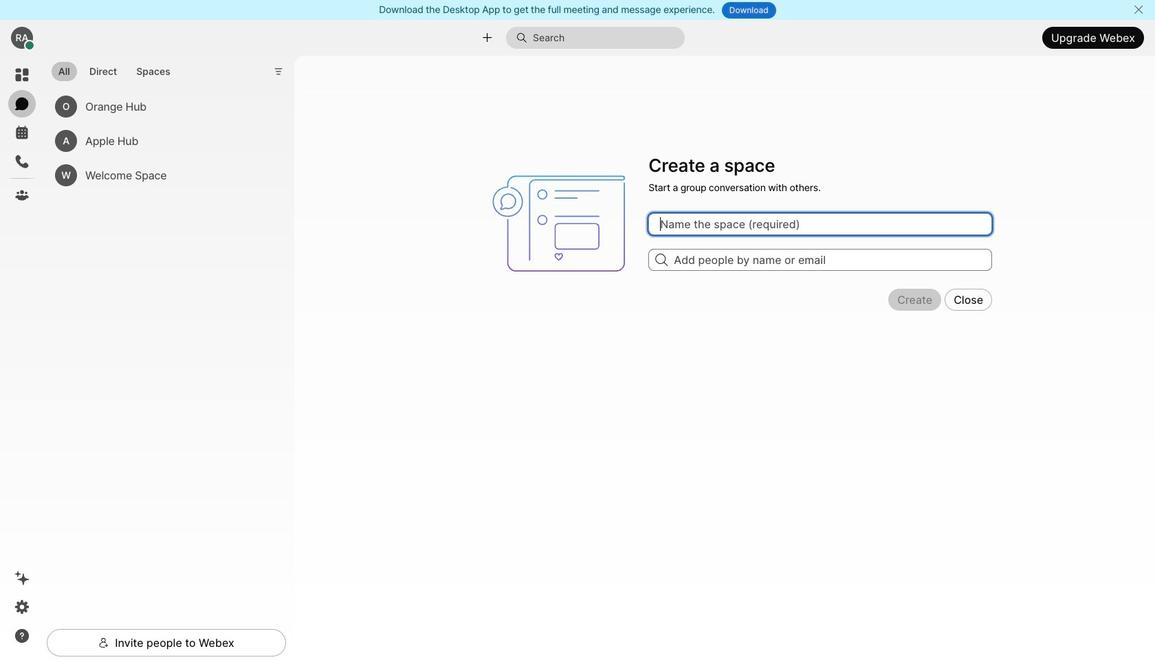 Task type: locate. For each thing, give the bounding box(es) containing it.
cancel_16 image
[[1134, 4, 1144, 15]]

orange hub list item
[[50, 89, 275, 124]]

search_18 image
[[656, 254, 668, 266]]

tab list
[[48, 54, 181, 86]]

navigation
[[0, 56, 44, 662]]

welcome space list item
[[50, 158, 275, 192]]

webex tab list
[[8, 61, 36, 209]]

create a space image
[[486, 151, 641, 296]]



Task type: vqa. For each thing, say whether or not it's contained in the screenshot.
fifth list item
no



Task type: describe. For each thing, give the bounding box(es) containing it.
Name the space (required) text field
[[649, 214, 993, 236]]

apple hub list item
[[50, 124, 275, 158]]

Add people by name or email text field
[[649, 249, 993, 271]]



